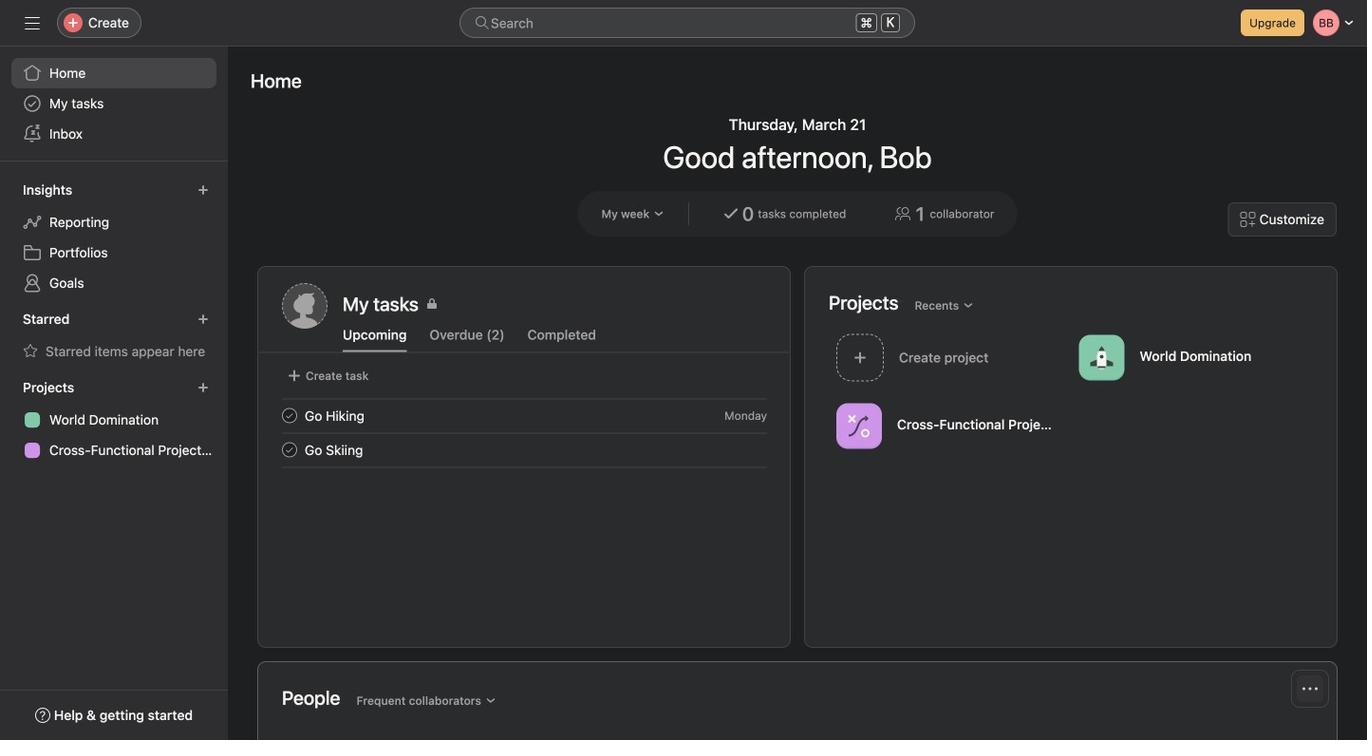 Task type: vqa. For each thing, say whether or not it's contained in the screenshot.
Add to the left
no



Task type: locate. For each thing, give the bounding box(es) containing it.
starred element
[[0, 302, 228, 370]]

Mark complete checkbox
[[278, 404, 301, 427], [278, 438, 301, 461]]

mark complete checkbox up mark complete icon
[[278, 404, 301, 427]]

add items to starred image
[[198, 313, 209, 325]]

list item
[[259, 399, 790, 433], [259, 433, 790, 467]]

None field
[[460, 8, 916, 38]]

mark complete image
[[278, 438, 301, 461]]

0 vertical spatial mark complete checkbox
[[278, 404, 301, 427]]

1 vertical spatial mark complete checkbox
[[278, 438, 301, 461]]

mark complete checkbox down mark complete image
[[278, 438, 301, 461]]

2 list item from the top
[[259, 433, 790, 467]]

global element
[[0, 47, 228, 161]]

1 list item from the top
[[259, 399, 790, 433]]

new insights image
[[198, 184, 209, 196]]

hide sidebar image
[[25, 15, 40, 30]]



Task type: describe. For each thing, give the bounding box(es) containing it.
new project or portfolio image
[[198, 382, 209, 393]]

add profile photo image
[[282, 283, 328, 329]]

rocket image
[[1091, 346, 1114, 369]]

insights element
[[0, 173, 228, 302]]

projects element
[[0, 370, 228, 469]]

1 mark complete checkbox from the top
[[278, 404, 301, 427]]

2 mark complete checkbox from the top
[[278, 438, 301, 461]]

line_and_symbols image
[[848, 415, 871, 437]]

Search tasks, projects, and more text field
[[460, 8, 916, 38]]

mark complete image
[[278, 404, 301, 427]]



